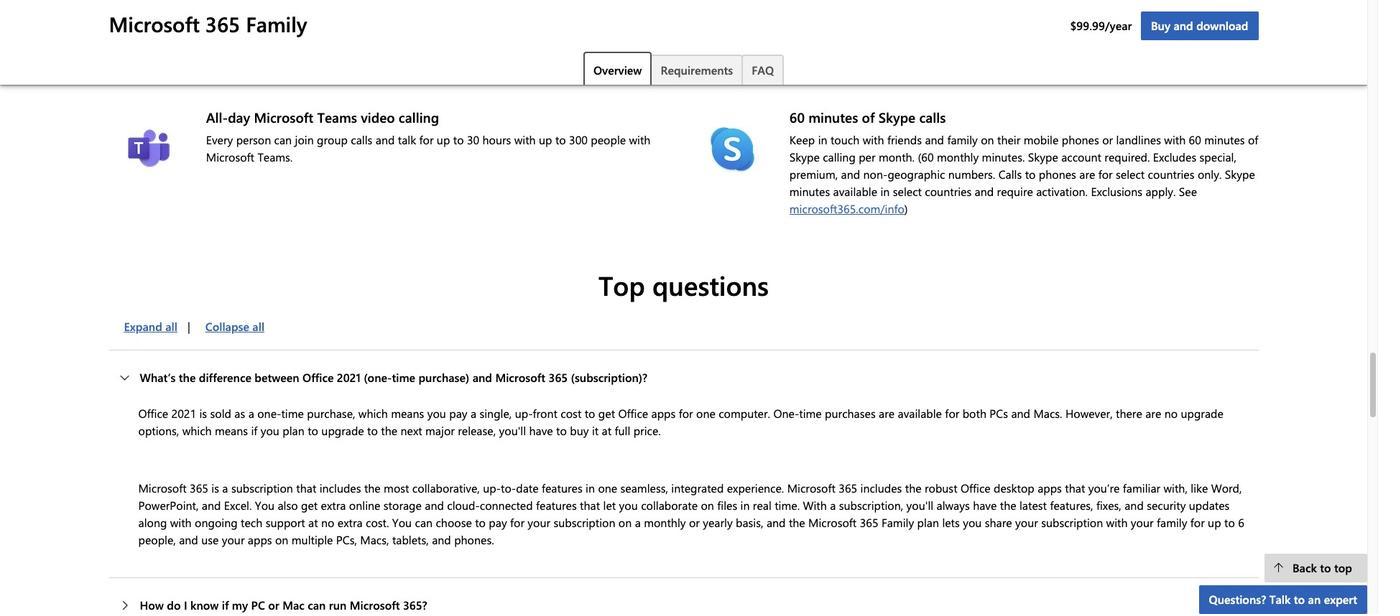 Task type: vqa. For each thing, say whether or not it's contained in the screenshot.
What's new
no



Task type: locate. For each thing, give the bounding box(es) containing it.
calling up the talk
[[399, 108, 439, 127]]

1 vertical spatial of
[[1249, 132, 1259, 147]]

you up tech
[[255, 498, 275, 513]]

0 horizontal spatial all
[[165, 319, 177, 334]]

on inside 60 minutes of skype calls keep in touch with friends and family on their mobile phones or landlines with 60 minutes of skype calling per month. (60 monthly minutes. skype account required. excludes special, premium, and non-geographic numbers. calls to phones are for select countries only. skype minutes available in select countries and require activation. exclusions apply. see microsoft365.com/info )
[[982, 132, 995, 147]]

available
[[834, 184, 878, 199], [898, 406, 943, 421]]

0 horizontal spatial you
[[255, 498, 275, 513]]

required.
[[1105, 149, 1151, 165]]

and up "single,"
[[473, 370, 492, 386]]

can up teams. on the left top
[[274, 132, 292, 147]]

available inside office 2021 is sold as a one-time purchase, which means you pay a single, up-front cost to get office apps for one computer. one-time purchases are available for both pcs and macs. however, there are no upgrade options, which means if you plan to upgrade to the next major release, you'll have to buy it at full price.
[[898, 406, 943, 421]]

and right 'pcs'
[[1012, 406, 1031, 421]]

pcs,
[[336, 533, 357, 548]]

a down seamless,
[[635, 516, 641, 531]]

which down (one-
[[359, 406, 388, 421]]

if down one-
[[251, 424, 258, 439]]

the left robust
[[906, 481, 922, 496]]

excel.
[[224, 498, 252, 513]]

0 horizontal spatial get
[[301, 498, 318, 513]]

see
[[1180, 184, 1198, 199]]

apps inside office 2021 is sold as a one-time purchase, which means you pay a single, up-front cost to get office apps for one computer. one-time purchases are available for both pcs and macs. however, there are no upgrade options, which means if you plan to upgrade to the next major release, you'll have to buy it at full price.
[[652, 406, 676, 421]]

with
[[803, 498, 827, 513]]

(60
[[918, 149, 934, 165]]

0 vertical spatial plan
[[283, 424, 305, 439]]

calls inside 60 minutes of skype calls keep in touch with friends and family on their mobile phones or landlines with 60 minutes of skype calling per month. (60 monthly minutes. skype account required. excludes special, premium, and non-geographic numbers. calls to phones are for select countries only. skype minutes available in select countries and require activation. exclusions apply. see microsoft365.com/info )
[[920, 108, 946, 127]]

no
[[1165, 406, 1178, 421], [321, 516, 335, 531]]

i
[[184, 598, 187, 613]]

online
[[349, 498, 381, 513]]

extra left online
[[321, 498, 346, 513]]

plan left the lets
[[918, 516, 940, 531]]

with right people
[[629, 132, 651, 147]]

means down as
[[215, 424, 248, 439]]

0 vertical spatial countries
[[1149, 167, 1195, 182]]

monthly up the numbers.
[[937, 149, 979, 165]]

and down choose
[[432, 533, 451, 548]]

group containing expand all
[[109, 313, 275, 342]]

monthly inside microsoft 365 is a subscription that includes the most collaborative, up-to-date features in one seamless, integrated experience. microsoft 365 includes the robust office desktop apps that you're familiar with, like word, powerpoint, and excel. you also get extra online storage and cloud-connected features that let you collaborate on files in real time. with a subscription, you'll always have the latest features, fixes, and security updates along with ongoing tech support at no extra cost. you can choose to pay for your subscription on a monthly or yearly basis, and the microsoft 365 family plan lets you share your subscription with your family for up to 6 people, and use your apps on multiple pcs, macs, tablets, and phones.
[[644, 516, 686, 531]]

month.
[[879, 149, 915, 165]]

at right it
[[602, 424, 612, 439]]

faq link
[[742, 55, 784, 85]]

1 horizontal spatial have
[[974, 498, 997, 513]]

release,
[[458, 424, 496, 439]]

for up exclusions on the top right of page
[[1099, 167, 1113, 182]]

(one-
[[364, 370, 392, 386]]

collapse all
[[205, 319, 265, 334]]

all-day microsoft teams video calling every person can join group calls and talk for up to 30 hours with up to 300 people with microsoft teams.
[[206, 108, 651, 165]]

2 all from the left
[[253, 319, 265, 334]]

1 horizontal spatial select
[[1117, 167, 1145, 182]]

that left let
[[580, 498, 600, 513]]

one up let
[[598, 481, 618, 496]]

and right buy
[[1174, 18, 1194, 33]]

numbers.
[[949, 167, 996, 182]]

and left the talk
[[376, 132, 395, 147]]

apps up latest
[[1038, 481, 1063, 496]]

that
[[296, 481, 317, 496], [1066, 481, 1086, 496], [580, 498, 600, 513]]

1 vertical spatial means
[[215, 424, 248, 439]]

buy and download button
[[1142, 12, 1259, 40]]

0 horizontal spatial you'll
[[499, 424, 526, 439]]

can up tablets,
[[415, 516, 433, 531]]

1 vertical spatial get
[[301, 498, 318, 513]]

1 vertical spatial 2021
[[172, 406, 196, 421]]

plan inside microsoft 365 is a subscription that includes the most collaborative, up-to-date features in one seamless, integrated experience. microsoft 365 includes the robust office desktop apps that you're familiar with, like word, powerpoint, and excel. you also get extra online storage and cloud-connected features that let you collaborate on files in real time. with a subscription, you'll always have the latest features, fixes, and security updates along with ongoing tech support at no extra cost. you can choose to pay for your subscription on a monthly or yearly basis, and the microsoft 365 family plan lets you share your subscription with your family for up to 6 people, and use your apps on multiple pcs, macs, tablets, and phones.
[[918, 516, 940, 531]]

select up the ")"
[[893, 184, 922, 199]]

office inside "what's the difference between office 2021 (one-time purchase) and microsoft 365 (subscription)?" dropdown button
[[303, 370, 334, 386]]

0 horizontal spatial up
[[437, 132, 450, 147]]

0 vertical spatial family
[[246, 10, 307, 37]]

to up it
[[585, 406, 596, 421]]

expert
[[1325, 592, 1358, 608]]

0 vertical spatial one
[[697, 406, 716, 421]]

collaborate
[[641, 498, 698, 513]]

time
[[392, 370, 416, 386], [281, 406, 304, 421], [800, 406, 822, 421]]

0 horizontal spatial available
[[834, 184, 878, 199]]

microsoft right run on the left
[[350, 598, 400, 613]]

microsoft 365 is a subscription that includes the most collaborative, up-to-date features in one seamless, integrated experience. microsoft 365 includes the robust office desktop apps that you're familiar with, like word, powerpoint, and excel. you also get extra online storage and cloud-connected features that let you collaborate on files in real time. with a subscription, you'll always have the latest features, fixes, and security updates along with ongoing tech support at no extra cost. you can choose to pay for your subscription on a monthly or yearly basis, and the microsoft 365 family plan lets you share your subscription with your family for up to 6 people, and use your apps on multiple pcs, macs, tablets, and phones.
[[138, 481, 1245, 548]]

1 horizontal spatial plan
[[918, 516, 940, 531]]

time left purchase)
[[392, 370, 416, 386]]

in left "real"
[[741, 498, 750, 513]]

cloud-
[[447, 498, 480, 513]]

0 horizontal spatial includes
[[320, 481, 361, 496]]

your down latest
[[1016, 516, 1039, 531]]

1 vertical spatial no
[[321, 516, 335, 531]]

0 vertical spatial have
[[530, 424, 553, 439]]

if left my
[[222, 598, 229, 613]]

every
[[206, 132, 233, 147]]

available left both
[[898, 406, 943, 421]]

0 vertical spatial up-
[[515, 406, 533, 421]]

0 horizontal spatial have
[[530, 424, 553, 439]]

1 vertical spatial you
[[392, 516, 412, 531]]

is inside microsoft 365 is a subscription that includes the most collaborative, up-to-date features in one seamless, integrated experience. microsoft 365 includes the robust office desktop apps that you're familiar with, like word, powerpoint, and excel. you also get extra online storage and cloud-connected features that let you collaborate on files in real time. with a subscription, you'll always have the latest features, fixes, and security updates along with ongoing tech support at no extra cost. you can choose to pay for your subscription on a monthly or yearly basis, and the microsoft 365 family plan lets you share your subscription with your family for up to 6 people, and use your apps on multiple pcs, macs, tablets, and phones.
[[212, 481, 219, 496]]

1 horizontal spatial calling
[[823, 149, 856, 165]]

keep
[[790, 132, 815, 147]]

select
[[1117, 167, 1145, 182], [893, 184, 922, 199]]

1 includes from the left
[[320, 481, 361, 496]]

up- inside microsoft 365 is a subscription that includes the most collaborative, up-to-date features in one seamless, integrated experience. microsoft 365 includes the robust office desktop apps that you're familiar with, like word, powerpoint, and excel. you also get extra online storage and cloud-connected features that let you collaborate on files in real time. with a subscription, you'll always have the latest features, fixes, and security updates along with ongoing tech support at no extra cost. you can choose to pay for your subscription on a monthly or yearly basis, and the microsoft 365 family plan lets you share your subscription with your family for up to 6 people, and use your apps on multiple pcs, macs, tablets, and phones.
[[483, 481, 501, 496]]

day
[[228, 108, 250, 127]]

0 horizontal spatial is
[[199, 406, 207, 421]]

have down front
[[530, 424, 553, 439]]

computer.
[[719, 406, 771, 421]]

microsoft up "single,"
[[496, 370, 546, 386]]

1 all from the left
[[165, 319, 177, 334]]

1 vertical spatial one
[[598, 481, 618, 496]]

or
[[1103, 132, 1114, 147], [689, 516, 700, 531], [268, 598, 279, 613]]

0 horizontal spatial can
[[274, 132, 292, 147]]

no inside microsoft 365 is a subscription that includes the most collaborative, up-to-date features in one seamless, integrated experience. microsoft 365 includes the robust office desktop apps that you're familiar with, like word, powerpoint, and excel. you also get extra online storage and cloud-connected features that let you collaborate on files in real time. with a subscription, you'll always have the latest features, fixes, and security updates along with ongoing tech support at no extra cost. you can choose to pay for your subscription on a monthly or yearly basis, and the microsoft 365 family plan lets you share your subscription with your family for up to 6 people, and use your apps on multiple pcs, macs, tablets, and phones.
[[321, 516, 335, 531]]

is left sold
[[199, 406, 207, 421]]

minutes
[[809, 108, 859, 127], [1205, 132, 1246, 147], [790, 184, 831, 199]]

1 horizontal spatial time
[[392, 370, 416, 386]]

office
[[303, 370, 334, 386], [138, 406, 168, 421], [619, 406, 649, 421], [961, 481, 991, 496]]

plan
[[283, 424, 305, 439], [918, 516, 940, 531]]

extra
[[321, 498, 346, 513], [338, 516, 363, 531]]

0 vertical spatial calls
[[920, 108, 946, 127]]

1 horizontal spatial apps
[[652, 406, 676, 421]]

their
[[998, 132, 1021, 147]]

extra up pcs,
[[338, 516, 363, 531]]

1 vertical spatial calls
[[351, 132, 373, 147]]

0 horizontal spatial upgrade
[[322, 424, 364, 439]]

up down updates
[[1209, 516, 1222, 531]]

pay
[[450, 406, 468, 421], [489, 516, 507, 531]]

or inside 60 minutes of skype calls keep in touch with friends and family on their mobile phones or landlines with 60 minutes of skype calling per month. (60 monthly minutes. skype account required. excludes special, premium, and non-geographic numbers. calls to phones are for select countries only. skype minutes available in select countries and require activation. exclusions apply. see microsoft365.com/info )
[[1103, 132, 1114, 147]]

0 vertical spatial means
[[391, 406, 424, 421]]

1 vertical spatial calling
[[823, 149, 856, 165]]

talk
[[398, 132, 416, 147]]

posters.
[[206, 52, 246, 67]]

0 vertical spatial no
[[1165, 406, 1178, 421]]

1 vertical spatial plan
[[918, 516, 940, 531]]

0 horizontal spatial select
[[893, 184, 922, 199]]

all left |
[[165, 319, 177, 334]]

get inside microsoft 365 is a subscription that includes the most collaborative, up-to-date features in one seamless, integrated experience. microsoft 365 includes the robust office desktop apps that you're familiar with, like word, powerpoint, and excel. you also get extra online storage and cloud-connected features that let you collaborate on files in real time. with a subscription, you'll always have the latest features, fixes, and security updates along with ongoing tech support at no extra cost. you can choose to pay for your subscription on a monthly or yearly basis, and the microsoft 365 family plan lets you share your subscription with your family for up to 6 people, and use your apps on multiple pcs, macs, tablets, and phones.
[[301, 498, 318, 513]]

up- up connected at the bottom of page
[[483, 481, 501, 496]]

with right hours
[[515, 132, 536, 147]]

365 inside dropdown button
[[549, 370, 568, 386]]

cost
[[561, 406, 582, 421]]

up- inside office 2021 is sold as a one-time purchase, which means you pay a single, up-front cost to get office apps for one computer. one-time purchases are available for both pcs and macs. however, there are no upgrade options, which means if you plan to upgrade to the next major release, you'll have to buy it at full price.
[[515, 406, 533, 421]]

up- right "single,"
[[515, 406, 533, 421]]

0 vertical spatial or
[[1103, 132, 1114, 147]]

1 horizontal spatial you'll
[[907, 498, 934, 513]]

0 vertical spatial calling
[[399, 108, 439, 127]]

0 vertical spatial 60
[[790, 108, 805, 127]]

1 horizontal spatial includes
[[861, 481, 903, 496]]

friends
[[888, 132, 922, 147]]

1 vertical spatial monthly
[[644, 516, 686, 531]]

0 horizontal spatial up-
[[483, 481, 501, 496]]

real
[[753, 498, 772, 513]]

difference
[[199, 370, 252, 386]]

or inside dropdown button
[[268, 598, 279, 613]]

0 horizontal spatial or
[[268, 598, 279, 613]]

1 horizontal spatial if
[[251, 424, 258, 439]]

to right labels
[[493, 35, 504, 50]]

lets
[[943, 516, 960, 531]]

0 vertical spatial which
[[359, 406, 388, 421]]

0 horizontal spatial subscription
[[231, 481, 293, 496]]

minutes down premium,
[[790, 184, 831, 199]]

0 vertical spatial of
[[862, 108, 875, 127]]

pay up major
[[450, 406, 468, 421]]

1 horizontal spatial monthly
[[937, 149, 979, 165]]

all for collapse all
[[253, 319, 265, 334]]

0 vertical spatial features
[[542, 481, 583, 496]]

0 horizontal spatial 2021
[[172, 406, 196, 421]]

you right the lets
[[964, 516, 982, 531]]

how do i know if my pc or mac can run microsoft 365? button
[[109, 579, 1259, 615]]

1 vertical spatial select
[[893, 184, 922, 199]]

choose
[[436, 516, 472, 531]]

you
[[255, 498, 275, 513], [392, 516, 412, 531]]

365
[[205, 10, 240, 37], [549, 370, 568, 386], [190, 481, 208, 496], [839, 481, 858, 496], [860, 516, 879, 531]]

time inside dropdown button
[[392, 370, 416, 386]]

microsoft up join
[[254, 108, 314, 127]]

1 horizontal spatial can
[[308, 598, 326, 613]]

or left the yearly
[[689, 516, 700, 531]]

office up purchase,
[[303, 370, 334, 386]]

0 horizontal spatial monthly
[[644, 516, 686, 531]]

1 vertical spatial available
[[898, 406, 943, 421]]

microsoft up powerpoint,
[[138, 481, 187, 496]]

office inside microsoft 365 is a subscription that includes the most collaborative, up-to-date features in one seamless, integrated experience. microsoft 365 includes the robust office desktop apps that you're familiar with, like word, powerpoint, and excel. you also get extra online storage and cloud-connected features that let you collaborate on files in real time. with a subscription, you'll always have the latest features, fixes, and security updates along with ongoing tech support at no extra cost. you can choose to pay for your subscription on a monthly or yearly basis, and the microsoft 365 family plan lets you share your subscription with your family for up to 6 people, and use your apps on multiple pcs, macs, tablets, and phones.
[[961, 481, 991, 496]]

on left "files"
[[701, 498, 715, 513]]

powerpoint,
[[138, 498, 199, 513]]

)
[[905, 201, 909, 216]]

includes up subscription,
[[861, 481, 903, 496]]

all inside button
[[253, 319, 265, 334]]

0 horizontal spatial at
[[308, 516, 318, 531]]

excludes
[[1154, 149, 1197, 165]]

minutes up touch
[[809, 108, 859, 127]]

calls
[[999, 167, 1023, 182]]

group
[[317, 132, 348, 147]]

familiar
[[1124, 481, 1161, 496]]

includes up online
[[320, 481, 361, 496]]

of
[[862, 108, 875, 127], [1249, 132, 1259, 147]]

0 vertical spatial can
[[274, 132, 292, 147]]

2 vertical spatial or
[[268, 598, 279, 613]]

to inside 60 minutes of skype calls keep in touch with friends and family on their mobile phones or landlines with 60 minutes of skype calling per month. (60 monthly minutes. skype account required. excludes special, premium, and non-geographic numbers. calls to phones are for select countries only. skype minutes available in select countries and require activation. exclusions apply. see microsoft365.com/info )
[[1026, 167, 1036, 182]]

for inside 60 minutes of skype calls keep in touch with friends and family on their mobile phones or landlines with 60 minutes of skype calling per month. (60 monthly minutes. skype account required. excludes special, premium, and non-geographic numbers. calls to phones are for select countries only. skype minutes available in select countries and require activation. exclusions apply. see microsoft365.com/info )
[[1099, 167, 1113, 182]]

download
[[1197, 18, 1249, 33]]

0 vertical spatial select
[[1117, 167, 1145, 182]]

1 horizontal spatial countries
[[1149, 167, 1195, 182]]

at inside office 2021 is sold as a one-time purchase, which means you pay a single, up-front cost to get office apps for one computer. one-time purchases are available for both pcs and macs. however, there are no upgrade options, which means if you plan to upgrade to the next major release, you'll have to buy it at full price.
[[602, 424, 612, 439]]

an
[[1309, 592, 1322, 608]]

0 horizontal spatial that
[[296, 481, 317, 496]]

1 horizontal spatial pay
[[489, 516, 507, 531]]

0 vertical spatial extra
[[321, 498, 346, 513]]

purchase)
[[419, 370, 470, 386]]

1 vertical spatial have
[[974, 498, 997, 513]]

means up 'next'
[[391, 406, 424, 421]]

no up multiple
[[321, 516, 335, 531]]

1 horizontal spatial one
[[697, 406, 716, 421]]

one left computer.
[[697, 406, 716, 421]]

60 up "excludes"
[[1190, 132, 1202, 147]]

there
[[1117, 406, 1143, 421]]

1 vertical spatial is
[[212, 481, 219, 496]]

available up the microsoft365.com/info
[[834, 184, 878, 199]]

all inside "button"
[[165, 319, 177, 334]]

everything
[[242, 35, 296, 50]]

minutes.
[[983, 149, 1026, 165]]

0 vertical spatial pay
[[450, 406, 468, 421]]

you'll inside office 2021 is sold as a one-time purchase, which means you pay a single, up-front cost to get office apps for one computer. one-time purchases are available for both pcs and macs. however, there are no upgrade options, which means if you plan to upgrade to the next major release, you'll have to buy it at full price.
[[499, 424, 526, 439]]

calling down touch
[[823, 149, 856, 165]]

your right the use
[[222, 533, 245, 548]]

which down sold
[[182, 424, 212, 439]]

you down one-
[[261, 424, 280, 439]]

all
[[165, 319, 177, 334], [253, 319, 265, 334]]

to inside publisher (pc only) create everything from simple greeting cards and labels to professional newsletters and posters.
[[493, 35, 504, 50]]

buy and download
[[1152, 18, 1249, 33]]

or inside microsoft 365 is a subscription that includes the most collaborative, up-to-date features in one seamless, integrated experience. microsoft 365 includes the robust office desktop apps that you're familiar with, like word, powerpoint, and excel. you also get extra online storage and cloud-connected features that let you collaborate on files in real time. with a subscription, you'll always have the latest features, fixes, and security updates along with ongoing tech support at no extra cost. you can choose to pay for your subscription on a monthly or yearly basis, and the microsoft 365 family plan lets you share your subscription with your family for up to 6 people, and use your apps on multiple pcs, macs, tablets, and phones.
[[689, 516, 700, 531]]

for down "what's the difference between office 2021 (one-time purchase) and microsoft 365 (subscription)?" dropdown button at the bottom
[[679, 406, 694, 421]]

and inside all-day microsoft teams video calling every person can join group calls and talk for up to 30 hours with up to 300 people with microsoft teams.
[[376, 132, 395, 147]]

or up required.
[[1103, 132, 1114, 147]]

you right let
[[619, 498, 638, 513]]

2 horizontal spatial subscription
[[1042, 516, 1104, 531]]

2 vertical spatial can
[[308, 598, 326, 613]]

like
[[1191, 481, 1209, 496]]

1 vertical spatial or
[[689, 516, 700, 531]]

0 horizontal spatial plan
[[283, 424, 305, 439]]

2021 left (one-
[[337, 370, 361, 386]]

subscription down features,
[[1042, 516, 1104, 531]]

to left an
[[1295, 592, 1306, 608]]

0 vertical spatial 2021
[[337, 370, 361, 386]]

and up ongoing on the left bottom of the page
[[202, 498, 221, 513]]

how do i know if my pc or mac can run microsoft 365?
[[140, 598, 428, 613]]

1 vertical spatial if
[[222, 598, 229, 613]]

to left 30
[[453, 132, 464, 147]]

person
[[236, 132, 271, 147]]

top
[[1335, 561, 1353, 576]]

1 vertical spatial apps
[[1038, 481, 1063, 496]]

the down desktop
[[1001, 498, 1017, 513]]

30
[[467, 132, 480, 147]]

up left 30
[[437, 132, 450, 147]]

1 horizontal spatial all
[[253, 319, 265, 334]]

1 vertical spatial at
[[308, 516, 318, 531]]

you down 'storage'
[[392, 516, 412, 531]]

per
[[859, 149, 876, 165]]

subscription up excel.
[[231, 481, 293, 496]]

group
[[109, 313, 275, 342]]

0 horizontal spatial time
[[281, 406, 304, 421]]

phones up activation.
[[1039, 167, 1077, 182]]

professional
[[507, 35, 568, 50]]

at inside microsoft 365 is a subscription that includes the most collaborative, up-to-date features in one seamless, integrated experience. microsoft 365 includes the robust office desktop apps that you're familiar with, like word, powerpoint, and excel. you also get extra online storage and cloud-connected features that let you collaborate on files in real time. with a subscription, you'll always have the latest features, fixes, and security updates along with ongoing tech support at no extra cost. you can choose to pay for your subscription on a monthly or yearly basis, and the microsoft 365 family plan lets you share your subscription with your family for up to 6 people, and use your apps on multiple pcs, macs, tablets, and phones.
[[308, 516, 318, 531]]

have up share
[[974, 498, 997, 513]]

2 horizontal spatial or
[[1103, 132, 1114, 147]]

can
[[274, 132, 292, 147], [415, 516, 433, 531], [308, 598, 326, 613]]

0 horizontal spatial family
[[948, 132, 978, 147]]

that up features,
[[1066, 481, 1086, 496]]

back to top
[[1293, 561, 1353, 576]]

calls
[[920, 108, 946, 127], [351, 132, 373, 147]]

family inside microsoft 365 is a subscription that includes the most collaborative, up-to-date features in one seamless, integrated experience. microsoft 365 includes the robust office desktop apps that you're familiar with, like word, powerpoint, and excel. you also get extra online storage and cloud-connected features that let you collaborate on files in real time. with a subscription, you'll always have the latest features, fixes, and security updates along with ongoing tech support at no extra cost. you can choose to pay for your subscription on a monthly or yearly basis, and the microsoft 365 family plan lets you share your subscription with your family for up to 6 people, and use your apps on multiple pcs, macs, tablets, and phones.
[[882, 516, 915, 531]]

pay down connected at the bottom of page
[[489, 516, 507, 531]]

in
[[819, 132, 828, 147], [881, 184, 890, 199], [586, 481, 595, 496], [741, 498, 750, 513]]

one-
[[774, 406, 800, 421]]

collapse
[[205, 319, 249, 334]]

expand all button
[[109, 313, 188, 342]]

is up ongoing on the left bottom of the page
[[212, 481, 219, 496]]

with
[[515, 132, 536, 147], [629, 132, 651, 147], [863, 132, 885, 147], [1165, 132, 1186, 147], [170, 516, 192, 531], [1107, 516, 1128, 531]]

and left the use
[[179, 533, 198, 548]]

0 horizontal spatial countries
[[926, 184, 972, 199]]

1 vertical spatial can
[[415, 516, 433, 531]]

multiple
[[292, 533, 333, 548]]

time for (one-
[[392, 370, 416, 386]]

purchases
[[825, 406, 876, 421]]

1 vertical spatial minutes
[[1205, 132, 1246, 147]]

1 horizontal spatial of
[[1249, 132, 1259, 147]]

and inside office 2021 is sold as a one-time purchase, which means you pay a single, up-front cost to get office apps for one computer. one-time purchases are available for both pcs and macs. however, there are no upgrade options, which means if you plan to upgrade to the next major release, you'll have to buy it at full price.
[[1012, 406, 1031, 421]]

features down date
[[536, 498, 577, 513]]

your down 'security'
[[1132, 516, 1154, 531]]

is inside office 2021 is sold as a one-time purchase, which means you pay a single, up-front cost to get office apps for one computer. one-time purchases are available for both pcs and macs. however, there are no upgrade options, which means if you plan to upgrade to the next major release, you'll have to buy it at full price.
[[199, 406, 207, 421]]

major
[[426, 424, 455, 439]]

subscription,
[[840, 498, 904, 513]]

60 up keep
[[790, 108, 805, 127]]

have inside office 2021 is sold as a one-time purchase, which means you pay a single, up-front cost to get office apps for one computer. one-time purchases are available for both pcs and macs. however, there are no upgrade options, which means if you plan to upgrade to the next major release, you'll have to buy it at full price.
[[530, 424, 553, 439]]

0 horizontal spatial pay
[[450, 406, 468, 421]]

a up release,
[[471, 406, 477, 421]]

the left 'next'
[[381, 424, 398, 439]]

you
[[428, 406, 446, 421], [261, 424, 280, 439], [619, 498, 638, 513], [964, 516, 982, 531]]

with,
[[1164, 481, 1188, 496]]

0 vertical spatial is
[[199, 406, 207, 421]]



Task type: describe. For each thing, give the bounding box(es) containing it.
2 vertical spatial minutes
[[790, 184, 831, 199]]

do
[[167, 598, 181, 613]]

hours
[[483, 132, 511, 147]]

0 horizontal spatial of
[[862, 108, 875, 127]]

1 horizontal spatial which
[[359, 406, 388, 421]]

and down "collaborative,"
[[425, 498, 444, 513]]

the down time.
[[789, 516, 806, 531]]

experience.
[[727, 481, 785, 496]]

1 vertical spatial which
[[182, 424, 212, 439]]

a right as
[[249, 406, 254, 421]]

2 includes from the left
[[861, 481, 903, 496]]

one inside office 2021 is sold as a one-time purchase, which means you pay a single, up-front cost to get office apps for one computer. one-time purchases are available for both pcs and macs. however, there are no upgrade options, which means if you plan to upgrade to the next major release, you'll have to buy it at full price.
[[697, 406, 716, 421]]

your down date
[[528, 516, 551, 531]]

plan inside office 2021 is sold as a one-time purchase, which means you pay a single, up-front cost to get office apps for one computer. one-time purchases are available for both pcs and macs. however, there are no upgrade options, which means if you plan to upgrade to the next major release, you'll have to buy it at full price.
[[283, 424, 305, 439]]

however,
[[1066, 406, 1113, 421]]

greeting
[[363, 35, 405, 50]]

use
[[201, 533, 219, 548]]

time.
[[775, 498, 800, 513]]

to left 'top'
[[1321, 561, 1332, 576]]

microsoft down 'every'
[[206, 149, 255, 165]]

faq
[[752, 63, 774, 78]]

2 horizontal spatial time
[[800, 406, 822, 421]]

date
[[516, 481, 539, 496]]

and down time.
[[767, 516, 786, 531]]

the inside office 2021 is sold as a one-time purchase, which means you pay a single, up-front cost to get office apps for one computer. one-time purchases are available for both pcs and macs. however, there are no upgrade options, which means if you plan to upgrade to the next major release, you'll have to buy it at full price.
[[381, 424, 398, 439]]

questions?
[[1210, 592, 1267, 608]]

microsoft down with
[[809, 516, 857, 531]]

integrated
[[672, 481, 724, 496]]

time for one-
[[281, 406, 304, 421]]

cards
[[409, 35, 435, 50]]

non-
[[864, 167, 888, 182]]

as
[[235, 406, 245, 421]]

to down purchase,
[[308, 424, 318, 439]]

run
[[329, 598, 347, 613]]

account
[[1062, 149, 1102, 165]]

365 down subscription,
[[860, 516, 879, 531]]

calling inside all-day microsoft teams video calling every person can join group calls and talk for up to 30 hours with up to 300 people with microsoft teams.
[[399, 108, 439, 127]]

can inside all-day microsoft teams video calling every person can join group calls and talk for up to 30 hours with up to 300 people with microsoft teams.
[[274, 132, 292, 147]]

between
[[255, 370, 300, 386]]

questions? talk to an expert
[[1210, 592, 1358, 608]]

for down connected at the bottom of page
[[510, 516, 525, 531]]

if inside office 2021 is sold as a one-time purchase, which means you pay a single, up-front cost to get office apps for one computer. one-time purchases are available for both pcs and macs. however, there are no upgrade options, which means if you plan to upgrade to the next major release, you'll have to buy it at full price.
[[251, 424, 258, 439]]

office up options,
[[138, 406, 168, 421]]

in left seamless,
[[586, 481, 595, 496]]

365 up subscription,
[[839, 481, 858, 496]]

6
[[1239, 516, 1245, 531]]

|
[[188, 319, 190, 334]]

0 vertical spatial minutes
[[809, 108, 859, 127]]

learn more about microsoft 365 family. tab list
[[109, 52, 1259, 86]]

0 horizontal spatial 60
[[790, 108, 805, 127]]

calls inside all-day microsoft teams video calling every person can join group calls and talk for up to 30 hours with up to 300 people with microsoft teams.
[[351, 132, 373, 147]]

with down the fixes,
[[1107, 516, 1128, 531]]

1 vertical spatial extra
[[338, 516, 363, 531]]

both
[[963, 406, 987, 421]]

are inside 60 minutes of skype calls keep in touch with friends and family on their mobile phones or landlines with 60 minutes of skype calling per month. (60 monthly minutes. skype account required. excludes special, premium, and non-geographic numbers. calls to phones are for select countries only. skype minutes available in select countries and require activation. exclusions apply. see microsoft365.com/info )
[[1080, 167, 1096, 182]]

in right keep
[[819, 132, 828, 147]]

teams.
[[258, 149, 293, 165]]

office 2021 is sold as a one-time purchase, which means you pay a single, up-front cost to get office apps for one computer. one-time purchases are available for both pcs and macs. however, there are no upgrade options, which means if you plan to upgrade to the next major release, you'll have to buy it at full price.
[[138, 406, 1224, 439]]

and up overview link
[[632, 35, 651, 50]]

one-
[[258, 406, 281, 421]]

family inside 60 minutes of skype calls keep in touch with friends and family on their mobile phones or landlines with 60 minutes of skype calling per month. (60 monthly minutes. skype account required. excludes special, premium, and non-geographic numbers. calls to phones are for select countries only. skype minutes available in select countries and require activation. exclusions apply. see microsoft365.com/info )
[[948, 132, 978, 147]]

buy
[[1152, 18, 1171, 33]]

front
[[533, 406, 558, 421]]

know
[[190, 598, 219, 613]]

skype down mobile
[[1029, 149, 1059, 165]]

ongoing
[[195, 516, 238, 531]]

1 horizontal spatial up
[[539, 132, 553, 147]]

people
[[591, 132, 626, 147]]

to left 300
[[556, 132, 566, 147]]

my
[[232, 598, 248, 613]]

is for a
[[212, 481, 219, 496]]

to up phones.
[[475, 516, 486, 531]]

1 vertical spatial features
[[536, 498, 577, 513]]

can inside dropdown button
[[308, 598, 326, 613]]

with down powerpoint,
[[170, 516, 192, 531]]

most
[[384, 481, 409, 496]]

landlines
[[1117, 132, 1162, 147]]

$99.99/year
[[1071, 18, 1133, 33]]

for inside all-day microsoft teams video calling every person can join group calls and talk for up to 30 hours with up to 300 people with microsoft teams.
[[420, 132, 434, 147]]

with up per at the top of the page
[[863, 132, 885, 147]]

files
[[718, 498, 738, 513]]

microsoft left create
[[109, 10, 200, 37]]

and down per at the top of the page
[[842, 167, 861, 182]]

join
[[295, 132, 314, 147]]

geographic
[[888, 167, 946, 182]]

the inside dropdown button
[[179, 370, 196, 386]]

special,
[[1200, 149, 1237, 165]]

a up excel.
[[222, 481, 228, 496]]

requirements
[[661, 63, 733, 78]]

0 vertical spatial you
[[255, 498, 275, 513]]

on down seamless,
[[619, 516, 632, 531]]

60 minutes of skype calls keep in touch with friends and family on their mobile phones or landlines with 60 minutes of skype calling per month. (60 monthly minutes. skype account required. excludes special, premium, and non-geographic numbers. calls to phones are for select countries only. skype minutes available in select countries and require activation. exclusions apply. see microsoft365.com/info )
[[790, 108, 1259, 216]]

2 horizontal spatial are
[[1146, 406, 1162, 421]]

what's the difference between office 2021 (one-time purchase) and microsoft 365 (subscription)?
[[140, 370, 648, 386]]

the up online
[[364, 481, 381, 496]]

purchase,
[[307, 406, 355, 421]]

2021 inside dropdown button
[[337, 370, 361, 386]]

1 horizontal spatial that
[[580, 498, 600, 513]]

from
[[299, 35, 323, 50]]

teams
[[317, 108, 357, 127]]

options,
[[138, 424, 179, 439]]

0 horizontal spatial apps
[[248, 533, 272, 548]]

pay inside microsoft 365 is a subscription that includes the most collaborative, up-to-date features in one seamless, integrated experience. microsoft 365 includes the robust office desktop apps that you're familiar with, like word, powerpoint, and excel. you also get extra online storage and cloud-connected features that let you collaborate on files in real time. with a subscription, you'll always have the latest features, fixes, and security updates along with ongoing tech support at no extra cost. you can choose to pay for your subscription on a monthly or yearly basis, and the microsoft 365 family plan lets you share your subscription with your family for up to 6 people, and use your apps on multiple pcs, macs, tablets, and phones.
[[489, 516, 507, 531]]

create
[[206, 35, 239, 50]]

questions
[[653, 267, 769, 303]]

seamless,
[[621, 481, 669, 496]]

with up "excludes"
[[1165, 132, 1186, 147]]

is for sold
[[199, 406, 207, 421]]

and down the numbers.
[[975, 184, 994, 199]]

and inside the buy and download button
[[1174, 18, 1194, 33]]

and inside "what's the difference between office 2021 (one-time purchase) and microsoft 365 (subscription)?" dropdown button
[[473, 370, 492, 386]]

and up (60
[[926, 132, 945, 147]]

1 vertical spatial upgrade
[[322, 424, 364, 439]]

along
[[138, 516, 167, 531]]

activation.
[[1037, 184, 1089, 199]]

microsoft365.com/info
[[790, 201, 905, 216]]

1 horizontal spatial means
[[391, 406, 424, 421]]

monthly inside 60 minutes of skype calls keep in touch with friends and family on their mobile phones or landlines with 60 minutes of skype calling per month. (60 monthly minutes. skype account required. excludes special, premium, and non-geographic numbers. calls to phones are for select countries only. skype minutes available in select countries and require activation. exclusions apply. see microsoft365.com/info )
[[937, 149, 979, 165]]

300
[[569, 132, 588, 147]]

skype down the special,
[[1226, 167, 1256, 182]]

requirements link
[[651, 55, 744, 85]]

macs.
[[1034, 406, 1063, 421]]

all for expand all
[[165, 319, 177, 334]]

a right with
[[830, 498, 836, 513]]

require
[[998, 184, 1034, 199]]

up inside microsoft 365 is a subscription that includes the most collaborative, up-to-date features in one seamless, integrated experience. microsoft 365 includes the robust office desktop apps that you're familiar with, like word, powerpoint, and excel. you also get extra online storage and cloud-connected features that let you collaborate on files in real time. with a subscription, you'll always have the latest features, fixes, and security updates along with ongoing tech support at no extra cost. you can choose to pay for your subscription on a monthly or yearly basis, and the microsoft 365 family plan lets you share your subscription with your family for up to 6 people, and use your apps on multiple pcs, macs, tablets, and phones.
[[1209, 516, 1222, 531]]

share
[[986, 516, 1013, 531]]

2 horizontal spatial that
[[1066, 481, 1086, 496]]

on down support
[[275, 533, 289, 548]]

price.
[[634, 424, 661, 439]]

1 vertical spatial countries
[[926, 184, 972, 199]]

office up "full"
[[619, 406, 649, 421]]

you'll inside microsoft 365 is a subscription that includes the most collaborative, up-to-date features in one seamless, integrated experience. microsoft 365 includes the robust office desktop apps that you're familiar with, like word, powerpoint, and excel. you also get extra online storage and cloud-connected features that let you collaborate on files in real time. with a subscription, you'll always have the latest features, fixes, and security updates along with ongoing tech support at no extra cost. you can choose to pay for your subscription on a monthly or yearly basis, and the microsoft 365 family plan lets you share your subscription with your family for up to 6 people, and use your apps on multiple pcs, macs, tablets, and phones.
[[907, 498, 934, 513]]

1 horizontal spatial you
[[392, 516, 412, 531]]

macs,
[[360, 533, 389, 548]]

to inside dropdown button
[[1295, 592, 1306, 608]]

only)
[[292, 11, 323, 29]]

if inside dropdown button
[[222, 598, 229, 613]]

features,
[[1051, 498, 1094, 513]]

always
[[937, 498, 970, 513]]

all-
[[206, 108, 228, 127]]

word,
[[1212, 481, 1243, 496]]

skype down keep
[[790, 149, 820, 165]]

0 horizontal spatial means
[[215, 424, 248, 439]]

get inside office 2021 is sold as a one-time purchase, which means you pay a single, up-front cost to get office apps for one computer. one-time purchases are available for both pcs and macs. however, there are no upgrade options, which means if you plan to upgrade to the next major release, you'll have to buy it at full price.
[[599, 406, 615, 421]]

365 up posters.
[[205, 10, 240, 37]]

no inside office 2021 is sold as a one-time purchase, which means you pay a single, up-front cost to get office apps for one computer. one-time purchases are available for both pcs and macs. however, there are no upgrade options, which means if you plan to upgrade to the next major release, you'll have to buy it at full price.
[[1165, 406, 1178, 421]]

2021 inside office 2021 is sold as a one-time purchase, which means you pay a single, up-front cost to get office apps for one computer. one-time purchases are available for both pcs and macs. however, there are no upgrade options, which means if you plan to upgrade to the next major release, you'll have to buy it at full price.
[[172, 406, 196, 421]]

collapse all button
[[190, 313, 275, 342]]

premium,
[[790, 167, 838, 182]]

0 vertical spatial phones
[[1062, 132, 1100, 147]]

1 vertical spatial 60
[[1190, 132, 1202, 147]]

you're
[[1089, 481, 1120, 496]]

basis,
[[736, 516, 764, 531]]

365?
[[403, 598, 428, 613]]

0 horizontal spatial family
[[246, 10, 307, 37]]

have inside microsoft 365 is a subscription that includes the most collaborative, up-to-date features in one seamless, integrated experience. microsoft 365 includes the robust office desktop apps that you're familiar with, like word, powerpoint, and excel. you also get extra online storage and cloud-connected features that let you collaborate on files in real time. with a subscription, you'll always have the latest features, fixes, and security updates along with ongoing tech support at no extra cost. you can choose to pay for your subscription on a monthly or yearly basis, and the microsoft 365 family plan lets you share your subscription with your family for up to 6 people, and use your apps on multiple pcs, macs, tablets, and phones.
[[974, 498, 997, 513]]

0 vertical spatial upgrade
[[1182, 406, 1224, 421]]

and down familiar
[[1125, 498, 1144, 513]]

publisher
[[206, 11, 264, 29]]

for left both
[[946, 406, 960, 421]]

for down updates
[[1191, 516, 1205, 531]]

2 horizontal spatial apps
[[1038, 481, 1063, 496]]

pay inside office 2021 is sold as a one-time purchase, which means you pay a single, up-front cost to get office apps for one computer. one-time purchases are available for both pcs and macs. however, there are no upgrade options, which means if you plan to upgrade to the next major release, you'll have to buy it at full price.
[[450, 406, 468, 421]]

family inside microsoft 365 is a subscription that includes the most collaborative, up-to-date features in one seamless, integrated experience. microsoft 365 includes the robust office desktop apps that you're familiar with, like word, powerpoint, and excel. you also get extra online storage and cloud-connected features that let you collaborate on files in real time. with a subscription, you'll always have the latest features, fixes, and security updates along with ongoing tech support at no extra cost. you can choose to pay for your subscription on a monthly or yearly basis, and the microsoft 365 family plan lets you share your subscription with your family for up to 6 people, and use your apps on multiple pcs, macs, tablets, and phones.
[[1157, 516, 1188, 531]]

you up major
[[428, 406, 446, 421]]

full
[[615, 424, 631, 439]]

microsoft 365 family
[[109, 10, 307, 37]]

365 up powerpoint,
[[190, 481, 208, 496]]

to left 'next'
[[367, 424, 378, 439]]

to left 6
[[1225, 516, 1236, 531]]

cost.
[[366, 516, 389, 531]]

in down non-
[[881, 184, 890, 199]]

0 horizontal spatial are
[[879, 406, 895, 421]]

calling inside 60 minutes of skype calls keep in touch with friends and family on their mobile phones or landlines with 60 minutes of skype calling per month. (60 monthly minutes. skype account required. excludes special, premium, and non-geographic numbers. calls to phones are for select countries only. skype minutes available in select countries and require activation. exclusions apply. see microsoft365.com/info )
[[823, 149, 856, 165]]

and right cards
[[439, 35, 458, 50]]

can inside microsoft 365 is a subscription that includes the most collaborative, up-to-date features in one seamless, integrated experience. microsoft 365 includes the robust office desktop apps that you're familiar with, like word, powerpoint, and excel. you also get extra online storage and cloud-connected features that let you collaborate on files in real time. with a subscription, you'll always have the latest features, fixes, and security updates along with ongoing tech support at no extra cost. you can choose to pay for your subscription on a monthly or yearly basis, and the microsoft 365 family plan lets you share your subscription with your family for up to 6 people, and use your apps on multiple pcs, macs, tablets, and phones.
[[415, 516, 433, 531]]

to left buy
[[557, 424, 567, 439]]

touch
[[831, 132, 860, 147]]

expand all
[[124, 319, 177, 334]]

1 horizontal spatial subscription
[[554, 516, 616, 531]]

desktop
[[994, 481, 1035, 496]]

next
[[401, 424, 423, 439]]

storage
[[384, 498, 422, 513]]

available inside 60 minutes of skype calls keep in touch with friends and family on their mobile phones or landlines with 60 minutes of skype calling per month. (60 monthly minutes. skype account required. excludes special, premium, and non-geographic numbers. calls to phones are for select countries only. skype minutes available in select countries and require activation. exclusions apply. see microsoft365.com/info )
[[834, 184, 878, 199]]

one inside microsoft 365 is a subscription that includes the most collaborative, up-to-date features in one seamless, integrated experience. microsoft 365 includes the robust office desktop apps that you're familiar with, like word, powerpoint, and excel. you also get extra online storage and cloud-connected features that let you collaborate on files in real time. with a subscription, you'll always have the latest features, fixes, and security updates along with ongoing tech support at no extra cost. you can choose to pay for your subscription on a monthly or yearly basis, and the microsoft 365 family plan lets you share your subscription with your family for up to 6 people, and use your apps on multiple pcs, macs, tablets, and phones.
[[598, 481, 618, 496]]

microsoft up with
[[788, 481, 836, 496]]

(subscription)?
[[571, 370, 648, 386]]

skype up "friends"
[[879, 108, 916, 127]]

1 vertical spatial phones
[[1039, 167, 1077, 182]]



